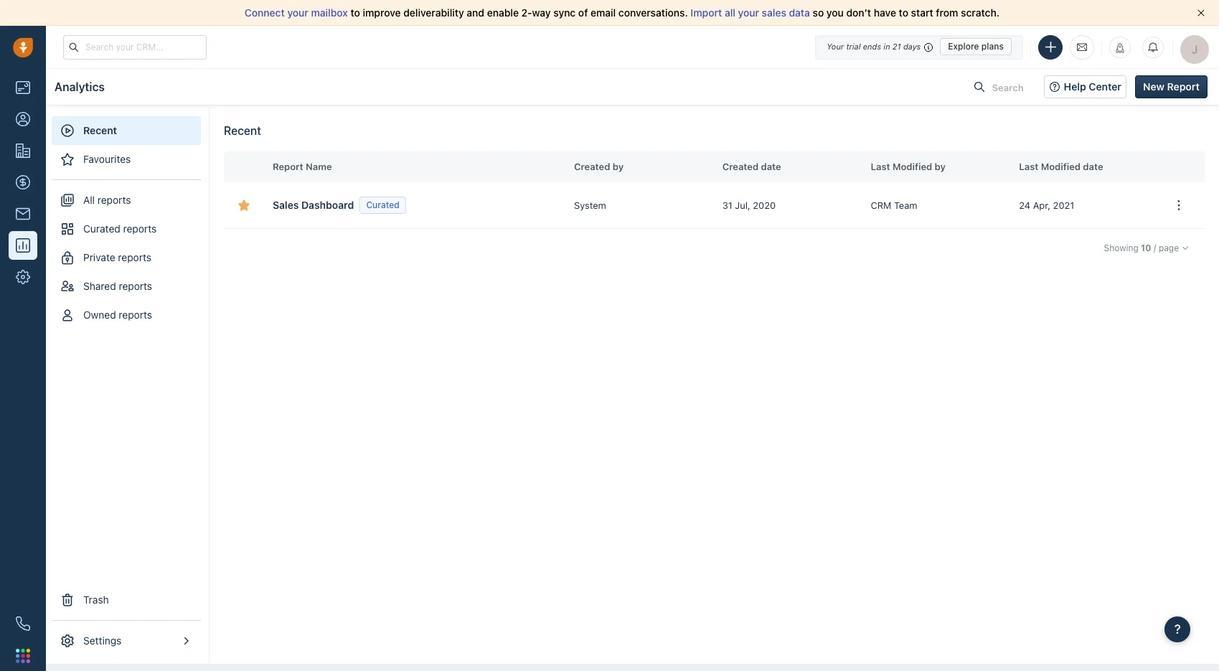 Task type: describe. For each thing, give the bounding box(es) containing it.
your trial ends in 21 days
[[827, 42, 921, 51]]

days
[[904, 42, 921, 51]]

1 to from the left
[[351, 6, 360, 19]]

freshworks switcher image
[[16, 649, 30, 663]]

2-
[[522, 6, 532, 19]]

2 your from the left
[[738, 6, 760, 19]]

have
[[874, 6, 897, 19]]

2 to from the left
[[899, 6, 909, 19]]

connect your mailbox to improve deliverability and enable 2-way sync of email conversations. import all your sales data so you don't have to start from scratch.
[[245, 6, 1000, 19]]

phone element
[[9, 609, 37, 638]]

data
[[789, 6, 810, 19]]

improve
[[363, 6, 401, 19]]

from
[[936, 6, 959, 19]]

start
[[911, 6, 934, 19]]

1 your from the left
[[287, 6, 309, 19]]

don't
[[847, 6, 872, 19]]

ends
[[863, 42, 882, 51]]

trial
[[847, 42, 861, 51]]

deliverability
[[404, 6, 464, 19]]

connect your mailbox link
[[245, 6, 351, 19]]

connect
[[245, 6, 285, 19]]

import
[[691, 6, 722, 19]]

scratch.
[[961, 6, 1000, 19]]



Task type: locate. For each thing, give the bounding box(es) containing it.
import all your sales data link
[[691, 6, 813, 19]]

1 horizontal spatial your
[[738, 6, 760, 19]]

you
[[827, 6, 844, 19]]

to left the start
[[899, 6, 909, 19]]

your left mailbox
[[287, 6, 309, 19]]

explore
[[948, 41, 980, 52]]

0 horizontal spatial to
[[351, 6, 360, 19]]

close image
[[1198, 9, 1205, 17]]

all
[[725, 6, 736, 19]]

explore plans link
[[941, 38, 1012, 55]]

21
[[893, 42, 901, 51]]

conversations.
[[619, 6, 688, 19]]

to right mailbox
[[351, 6, 360, 19]]

your
[[827, 42, 844, 51]]

email
[[591, 6, 616, 19]]

what's new image
[[1116, 43, 1126, 53]]

of
[[579, 6, 588, 19]]

1 horizontal spatial to
[[899, 6, 909, 19]]

way
[[532, 6, 551, 19]]

enable
[[487, 6, 519, 19]]

and
[[467, 6, 485, 19]]

0 horizontal spatial your
[[287, 6, 309, 19]]

your
[[287, 6, 309, 19], [738, 6, 760, 19]]

to
[[351, 6, 360, 19], [899, 6, 909, 19]]

plans
[[982, 41, 1004, 52]]

phone image
[[16, 617, 30, 631]]

so
[[813, 6, 824, 19]]

sync
[[554, 6, 576, 19]]

send email image
[[1078, 41, 1088, 53]]

in
[[884, 42, 891, 51]]

Search your CRM... text field
[[63, 35, 207, 59]]

sales
[[762, 6, 787, 19]]

mailbox
[[311, 6, 348, 19]]

explore plans
[[948, 41, 1004, 52]]

your right all
[[738, 6, 760, 19]]



Task type: vqa. For each thing, say whether or not it's contained in the screenshot.
second to
yes



